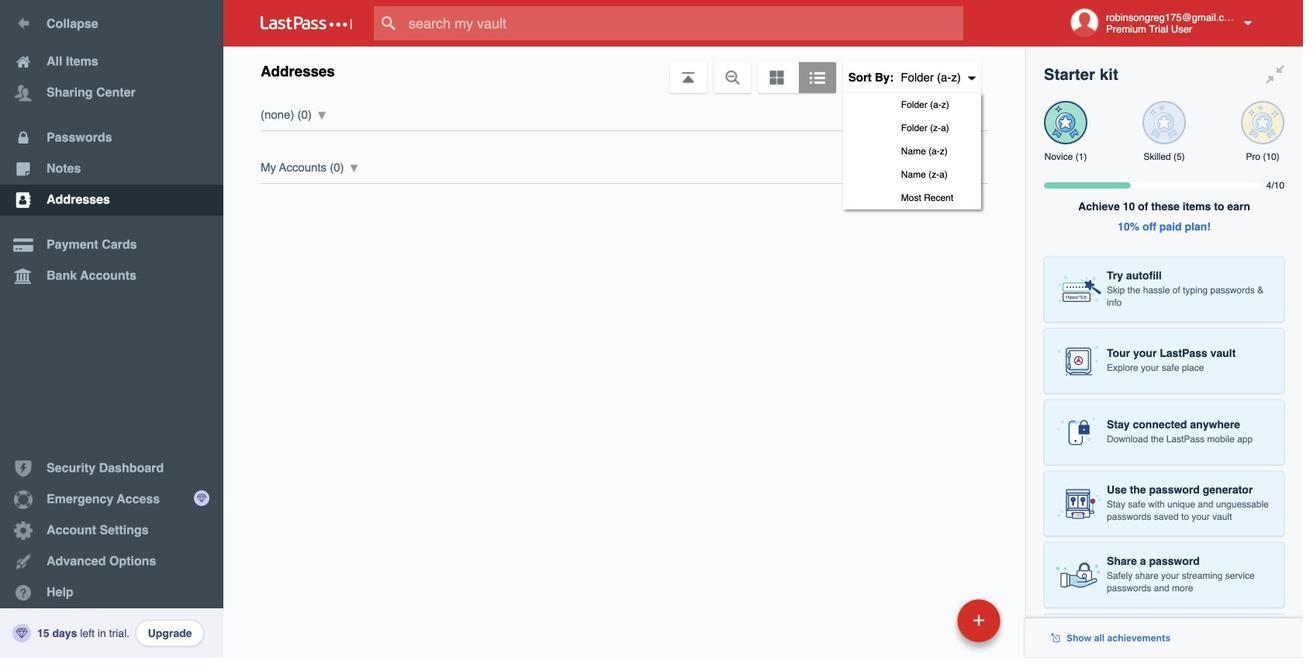 Task type: describe. For each thing, give the bounding box(es) containing it.
new item element
[[851, 598, 1007, 643]]

lastpass image
[[261, 16, 352, 30]]



Task type: vqa. For each thing, say whether or not it's contained in the screenshot.
Search search field on the top
yes



Task type: locate. For each thing, give the bounding box(es) containing it.
new item navigation
[[851, 594, 1010, 658]]

vault options navigation
[[224, 47, 1026, 210]]

main navigation navigation
[[0, 0, 224, 658]]

search my vault text field
[[374, 6, 994, 40]]

Search search field
[[374, 6, 994, 40]]



